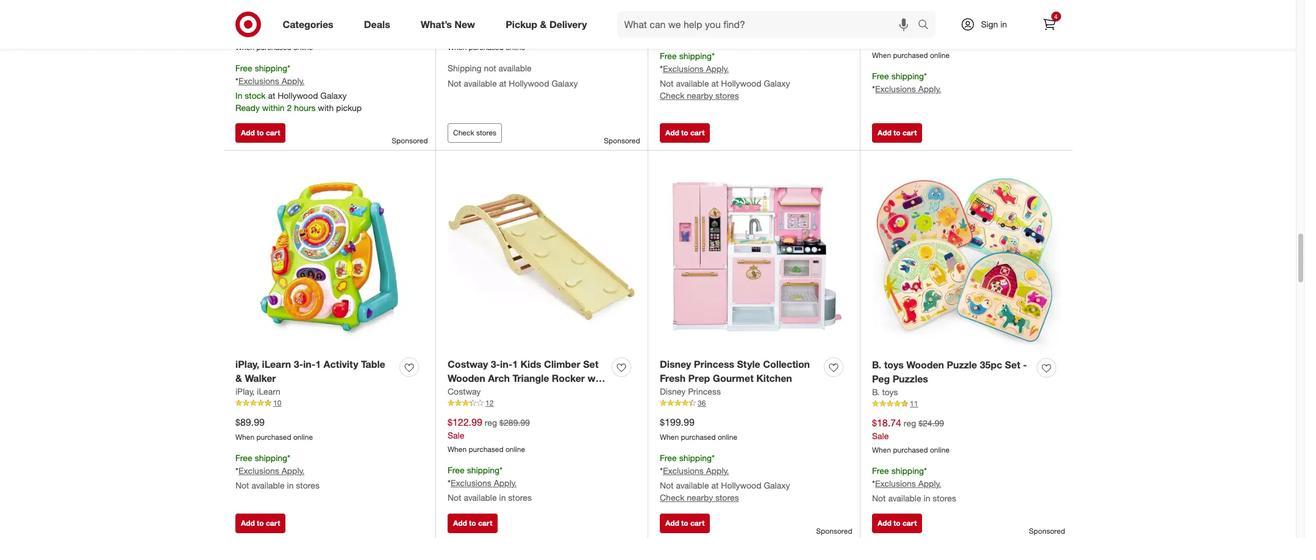 Task type: locate. For each thing, give the bounding box(es) containing it.
hollywood inside free shipping * * exclusions apply. in stock at  hollywood galaxy ready within 2 hours with pickup
[[278, 90, 318, 101]]

apply. inside free shipping * * exclusions apply.
[[919, 84, 941, 94]]

0 horizontal spatial set
[[583, 358, 599, 371]]

shipping down the 36
[[679, 453, 712, 463]]

at inside free shipping * * exclusions apply. in stock at  hollywood galaxy ready within 2 hours with pickup
[[268, 90, 275, 101]]

in- left the activity at left
[[303, 358, 316, 371]]

toys inside b. toys wooden puzzle 35pc set - peg puzzles
[[884, 359, 904, 371]]

$199.99 when purchased online
[[872, 34, 950, 60], [660, 416, 738, 442]]

shipping
[[448, 63, 482, 73]]

when
[[660, 31, 679, 40], [235, 43, 254, 52], [448, 43, 467, 52], [872, 51, 891, 60], [235, 433, 254, 442], [660, 433, 679, 442], [448, 445, 467, 454], [872, 445, 891, 454]]

princess for disney princess
[[688, 386, 721, 397]]

add to cart button
[[235, 123, 286, 143], [660, 123, 710, 143], [872, 123, 923, 143], [235, 514, 286, 533], [448, 514, 498, 533], [660, 514, 710, 533], [872, 514, 923, 533]]

b. toys wooden puzzle 35pc set - peg puzzles image
[[872, 163, 1061, 351], [872, 163, 1061, 351]]

costway 3-in-1 kids climber set wooden arch triangle rocker w/ ramp & blue mat image
[[448, 163, 636, 351], [448, 163, 636, 351]]

1 vertical spatial $199.99 when purchased online
[[660, 416, 738, 442]]

sponsored
[[392, 136, 428, 145], [604, 136, 640, 145], [816, 527, 852, 536], [1029, 527, 1065, 536]]

costway inside costway 3-in-1 kids climber set wooden arch triangle rocker w/ ramp & blue mat
[[448, 358, 488, 371]]

free shipping * * exclusions apply. not available in stores for walker
[[235, 453, 320, 490]]

princess
[[694, 358, 735, 371], [688, 386, 721, 397]]

0 vertical spatial nearby
[[687, 90, 713, 101]]

toys down peg on the right
[[882, 387, 898, 397]]

b. inside b. toys link
[[872, 387, 880, 397]]

2 iplay, from the top
[[235, 386, 255, 397]]

free
[[660, 51, 677, 61], [235, 63, 252, 73], [872, 71, 889, 81], [235, 453, 252, 463], [660, 453, 677, 463], [448, 465, 465, 475], [872, 465, 889, 476]]

within
[[262, 102, 285, 113]]

1 horizontal spatial wooden
[[907, 359, 944, 371]]

0 horizontal spatial in-
[[303, 358, 316, 371]]

peg
[[872, 373, 890, 385]]

shipping up stock
[[255, 63, 287, 73]]

$11.99 inside $11.99 when purchased online
[[660, 14, 689, 27]]

walker
[[245, 372, 276, 384]]

$89.99
[[235, 416, 265, 428]]

1 in- from the left
[[303, 358, 316, 371]]

iplay, up "walker"
[[235, 358, 259, 371]]

online inside "$18.74 reg $24.99 sale when purchased online"
[[930, 445, 950, 454]]

b. toys wooden puzzle 35pc set - peg puzzles link
[[872, 358, 1032, 386]]

set left -
[[1005, 359, 1021, 371]]

purchased inside "$18.74 reg $24.99 sale when purchased online"
[[893, 445, 928, 454]]

kids
[[521, 358, 541, 371]]

1 vertical spatial princess
[[688, 386, 721, 397]]

iplay,
[[235, 358, 259, 371], [235, 386, 255, 397]]

disney for disney princess
[[660, 386, 686, 397]]

online
[[718, 31, 738, 40], [293, 43, 313, 52], [506, 43, 525, 52], [930, 51, 950, 60], [293, 433, 313, 442], [718, 433, 738, 442], [506, 445, 525, 454], [930, 445, 950, 454]]

at
[[499, 78, 507, 88], [712, 78, 719, 88], [268, 90, 275, 101], [712, 480, 719, 490]]

& left 12
[[478, 386, 485, 398]]

sale when purchased online down the $15.99
[[235, 28, 313, 52]]

0 horizontal spatial $11.99
[[235, 14, 265, 27]]

1 b. from the top
[[872, 359, 882, 371]]

delivery
[[550, 18, 587, 30]]

galaxy inside "shipping not available not available at hollywood galaxy"
[[552, 78, 578, 88]]

apply.
[[706, 63, 729, 74], [282, 76, 305, 86], [919, 84, 941, 94], [282, 465, 305, 476], [706, 465, 729, 476], [494, 477, 517, 488], [919, 478, 941, 488]]

kitchen
[[757, 372, 792, 384]]

stores
[[716, 90, 739, 101], [476, 128, 497, 138], [296, 480, 320, 490], [508, 492, 532, 502], [716, 492, 739, 502], [933, 493, 956, 503]]

b. down peg on the right
[[872, 387, 880, 397]]

0 vertical spatial princess
[[694, 358, 735, 371]]

0 vertical spatial check
[[660, 90, 685, 101]]

0 vertical spatial ilearn
[[262, 358, 291, 371]]

disney princess style collection fresh prep gourmet kitchen image
[[660, 163, 848, 351], [660, 163, 848, 351]]

b.
[[872, 359, 882, 371], [872, 387, 880, 397]]

princess inside disney princess style collection fresh prep gourmet kitchen
[[694, 358, 735, 371]]

triangle
[[513, 372, 549, 384]]

check nearby stores button
[[660, 90, 739, 102], [660, 492, 739, 504]]

nearby
[[687, 90, 713, 101], [687, 492, 713, 502]]

$199.99 left search button
[[872, 34, 907, 47]]

reg down 12
[[485, 417, 497, 428]]

0 horizontal spatial wooden
[[448, 372, 485, 384]]

toys up peg on the right
[[884, 359, 904, 371]]

1 vertical spatial costway
[[448, 386, 481, 397]]

0 vertical spatial free shipping * * exclusions apply. not available at hollywood galaxy check nearby stores
[[660, 51, 790, 101]]

$15.99
[[282, 16, 308, 26]]

when inside "$18.74 reg $24.99 sale when purchased online"
[[872, 445, 891, 454]]

ilearn for iplay, ilearn
[[257, 386, 281, 397]]

& left "walker"
[[235, 372, 242, 384]]

1 horizontal spatial free shipping * * exclusions apply. not available in stores
[[448, 465, 532, 502]]

1 vertical spatial iplay,
[[235, 386, 255, 397]]

categories link
[[272, 11, 349, 38]]

0 vertical spatial $199.99
[[872, 34, 907, 47]]

0 horizontal spatial sale when purchased online
[[235, 28, 313, 52]]

sale when purchased online up not
[[448, 28, 525, 52]]

in
[[1001, 19, 1007, 29], [287, 480, 294, 490], [499, 492, 506, 502], [924, 493, 931, 503]]

pickup & delivery link
[[495, 11, 602, 38]]

1 vertical spatial toys
[[882, 387, 898, 397]]

2 nearby from the top
[[687, 492, 713, 502]]

reg down 11
[[904, 418, 916, 428]]

0 horizontal spatial $199.99 when purchased online
[[660, 416, 738, 442]]

0 vertical spatial wooden
[[907, 359, 944, 371]]

toys for b. toys wooden puzzle 35pc set - peg puzzles
[[884, 359, 904, 371]]

1 horizontal spatial set
[[1005, 359, 1021, 371]]

exclusions inside free shipping * * exclusions apply. in stock at  hollywood galaxy ready within 2 hours with pickup
[[238, 76, 279, 86]]

costway 3-in-1 kids climber set wooden arch triangle rocker w/ ramp & blue mat link
[[448, 358, 607, 398]]

11 link
[[872, 398, 1061, 409]]

iplay, inside iplay, ilearn 3-in-1 activity table & walker
[[235, 358, 259, 371]]

1 horizontal spatial &
[[478, 386, 485, 398]]

wooden up 'costway' "link"
[[448, 372, 485, 384]]

ilearn for iplay, ilearn 3-in-1 activity table & walker
[[262, 358, 291, 371]]

disney inside disney princess style collection fresh prep gourmet kitchen
[[660, 358, 691, 371]]

disney down fresh
[[660, 386, 686, 397]]

wooden
[[907, 359, 944, 371], [448, 372, 485, 384]]

1 horizontal spatial in-
[[500, 358, 513, 371]]

3- left the activity at left
[[294, 358, 303, 371]]

2 check nearby stores button from the top
[[660, 492, 739, 504]]

0 vertical spatial disney
[[660, 358, 691, 371]]

1 inside iplay, ilearn 3-in-1 activity table & walker
[[316, 358, 321, 371]]

add to cart
[[241, 128, 280, 138], [666, 128, 705, 138], [878, 128, 917, 138], [241, 519, 280, 528], [453, 519, 493, 528], [666, 519, 705, 528], [878, 519, 917, 528]]

in- inside iplay, ilearn 3-in-1 activity table & walker
[[303, 358, 316, 371]]

disney princess style collection fresh prep gourmet kitchen
[[660, 358, 810, 384]]

2 vertical spatial &
[[478, 386, 485, 398]]

pickup
[[506, 18, 537, 30]]

prep
[[688, 372, 710, 384]]

in-
[[303, 358, 316, 371], [500, 358, 513, 371]]

disney for disney princess style collection fresh prep gourmet kitchen
[[660, 358, 691, 371]]

2 sale when purchased online from the left
[[448, 28, 525, 52]]

0 vertical spatial costway
[[448, 358, 488, 371]]

0 horizontal spatial &
[[235, 372, 242, 384]]

$199.99 when purchased online down search
[[872, 34, 950, 60]]

mat
[[511, 386, 529, 398]]

deals link
[[354, 11, 406, 38]]

costway up $122.99
[[448, 386, 481, 397]]

ilearn up the 10
[[257, 386, 281, 397]]

to
[[257, 128, 264, 138], [681, 128, 688, 138], [894, 128, 901, 138], [257, 519, 264, 528], [469, 519, 476, 528], [681, 519, 688, 528], [894, 519, 901, 528]]

sale inside "$18.74 reg $24.99 sale when purchased online"
[[872, 431, 889, 441]]

$199.99 when purchased online down the 36
[[660, 416, 738, 442]]

-
[[1023, 359, 1027, 371]]

check stores button
[[448, 123, 502, 143]]

blue
[[487, 386, 508, 398]]

2 disney from the top
[[660, 386, 686, 397]]

1 horizontal spatial $199.99 when purchased online
[[872, 34, 950, 60]]

2 $11.99 from the left
[[660, 14, 689, 27]]

free shipping * * exclusions apply. not available at hollywood galaxy check nearby stores
[[660, 51, 790, 101], [660, 453, 790, 502]]

0 vertical spatial iplay,
[[235, 358, 259, 371]]

0 vertical spatial &
[[540, 18, 547, 30]]

add
[[241, 128, 255, 138], [666, 128, 679, 138], [878, 128, 892, 138], [241, 519, 255, 528], [453, 519, 467, 528], [666, 519, 679, 528], [878, 519, 892, 528]]

1 vertical spatial wooden
[[448, 372, 485, 384]]

1 $11.99 from the left
[[235, 14, 265, 27]]

ilearn inside iplay, ilearn 3-in-1 activity table & walker
[[262, 358, 291, 371]]

free shipping * * exclusions apply. not available in stores
[[235, 453, 320, 490], [448, 465, 532, 502], [872, 465, 956, 503]]

shipping down search button
[[892, 71, 924, 81]]

set inside costway 3-in-1 kids climber set wooden arch triangle rocker w/ ramp & blue mat
[[583, 358, 599, 371]]

1 disney from the top
[[660, 358, 691, 371]]

& right pickup
[[540, 18, 547, 30]]

puzzles
[[893, 373, 928, 385]]

set
[[583, 358, 599, 371], [1005, 359, 1021, 371]]

ilearn up "walker"
[[262, 358, 291, 371]]

disney
[[660, 358, 691, 371], [660, 386, 686, 397]]

1 vertical spatial free shipping * * exclusions apply. not available at hollywood galaxy check nearby stores
[[660, 453, 790, 502]]

2 3- from the left
[[491, 358, 500, 371]]

2 free shipping * * exclusions apply. not available at hollywood galaxy check nearby stores from the top
[[660, 453, 790, 502]]

nearby for 1st check nearby stores button from the top
[[687, 90, 713, 101]]

when inside $11.99 when purchased online
[[660, 31, 679, 40]]

sale when purchased online
[[235, 28, 313, 52], [448, 28, 525, 52]]

1 costway from the top
[[448, 358, 488, 371]]

1 horizontal spatial 3-
[[491, 358, 500, 371]]

0 vertical spatial check nearby stores button
[[660, 90, 739, 102]]

deals
[[364, 18, 390, 30]]

reg
[[485, 417, 497, 428], [904, 418, 916, 428]]

& inside iplay, ilearn 3-in-1 activity table & walker
[[235, 372, 242, 384]]

$199.99 down disney princess 'link' on the bottom right
[[660, 416, 695, 428]]

1 1 from the left
[[316, 358, 321, 371]]

hollywood inside "shipping not available not available at hollywood galaxy"
[[509, 78, 549, 88]]

2 costway from the top
[[448, 386, 481, 397]]

1 nearby from the top
[[687, 90, 713, 101]]

1 3- from the left
[[294, 358, 303, 371]]

1 iplay, from the top
[[235, 358, 259, 371]]

costway
[[448, 358, 488, 371], [448, 386, 481, 397]]

princess up the 36
[[688, 386, 721, 397]]

0 horizontal spatial $199.99
[[660, 416, 695, 428]]

iplay, ilearn link
[[235, 386, 281, 398]]

0 horizontal spatial reg
[[485, 417, 497, 428]]

wooden inside b. toys wooden puzzle 35pc set - peg puzzles
[[907, 359, 944, 371]]

free shipping * * exclusions apply. not available in stores down $122.99 reg $289.99 sale when purchased online
[[448, 465, 532, 502]]

free shipping * * exclusions apply. not available in stores down "$18.74 reg $24.99 sale when purchased online"
[[872, 465, 956, 503]]

1 free shipping * * exclusions apply. not available at hollywood galaxy check nearby stores from the top
[[660, 51, 790, 101]]

3- up the arch
[[491, 358, 500, 371]]

iplay, down "walker"
[[235, 386, 255, 397]]

in- inside costway 3-in-1 kids climber set wooden arch triangle rocker w/ ramp & blue mat
[[500, 358, 513, 371]]

1 vertical spatial check nearby stores button
[[660, 492, 739, 504]]

climber
[[544, 358, 581, 371]]

princess up prep
[[694, 358, 735, 371]]

1 sale when purchased online from the left
[[235, 28, 313, 52]]

0 horizontal spatial 1
[[316, 358, 321, 371]]

not inside "shipping not available not available at hollywood galaxy"
[[448, 78, 461, 88]]

hours
[[294, 102, 316, 113]]

0 vertical spatial toys
[[884, 359, 904, 371]]

check
[[660, 90, 685, 101], [453, 128, 474, 138], [660, 492, 685, 502]]

0 vertical spatial $199.99 when purchased online
[[872, 34, 950, 60]]

1 horizontal spatial sale when purchased online
[[448, 28, 525, 52]]

online inside $89.99 when purchased online
[[293, 433, 313, 442]]

iplay, ilearn 3-in-1 activity table & walker image
[[235, 163, 423, 351], [235, 163, 423, 351]]

reg inside "$18.74 reg $24.99 sale when purchased online"
[[904, 418, 916, 428]]

online inside $122.99 reg $289.99 sale when purchased online
[[506, 445, 525, 454]]

disney up fresh
[[660, 358, 691, 371]]

1 vertical spatial nearby
[[687, 492, 713, 502]]

ilearn
[[262, 358, 291, 371], [257, 386, 281, 397]]

categories
[[283, 18, 334, 30]]

exclusions inside free shipping * * exclusions apply.
[[875, 84, 916, 94]]

disney princess style collection fresh prep gourmet kitchen link
[[660, 358, 819, 386]]

What can we help you find? suggestions appear below search field
[[617, 11, 921, 38]]

arch
[[488, 372, 510, 384]]

sale
[[235, 28, 252, 39], [448, 28, 464, 39], [448, 430, 464, 440], [872, 431, 889, 441]]

at inside "shipping not available not available at hollywood galaxy"
[[499, 78, 507, 88]]

1 horizontal spatial $11.99
[[660, 14, 689, 27]]

not
[[484, 63, 496, 73]]

costway up 'costway' "link"
[[448, 358, 488, 371]]

1 left kids
[[513, 358, 518, 371]]

2 1 from the left
[[513, 358, 518, 371]]

reg inside $122.99 reg $289.99 sale when purchased online
[[485, 417, 497, 428]]

1 horizontal spatial $199.99
[[872, 34, 907, 47]]

1 horizontal spatial reg
[[904, 418, 916, 428]]

1 vertical spatial b.
[[872, 387, 880, 397]]

exclusions apply. link
[[663, 63, 729, 74], [238, 76, 305, 86], [875, 84, 941, 94], [238, 465, 305, 476], [663, 465, 729, 476], [451, 477, 517, 488], [875, 478, 941, 488]]

1 horizontal spatial 1
[[513, 358, 518, 371]]

purchased
[[681, 31, 716, 40], [257, 43, 291, 52], [469, 43, 504, 52], [893, 51, 928, 60], [257, 433, 291, 442], [681, 433, 716, 442], [469, 445, 504, 454], [893, 445, 928, 454]]

3- inside costway 3-in-1 kids climber set wooden arch triangle rocker w/ ramp & blue mat
[[491, 358, 500, 371]]

1 vertical spatial &
[[235, 372, 242, 384]]

free shipping * * exclusions apply. not available at hollywood galaxy check nearby stores for 1st check nearby stores button from the bottom of the page
[[660, 453, 790, 502]]

0 vertical spatial b.
[[872, 359, 882, 371]]

1 vertical spatial check
[[453, 128, 474, 138]]

reg for $122.99
[[485, 417, 497, 428]]

sign in link
[[950, 11, 1026, 38]]

b. inside b. toys wooden puzzle 35pc set - peg puzzles
[[872, 359, 882, 371]]

b. up peg on the right
[[872, 359, 882, 371]]

1 left the activity at left
[[316, 358, 321, 371]]

$11.99 for $11.99 when purchased online
[[660, 14, 689, 27]]

$122.99
[[448, 416, 482, 428]]

free shipping * * exclusions apply. not available in stores down $89.99 when purchased online
[[235, 453, 320, 490]]

1 vertical spatial ilearn
[[257, 386, 281, 397]]

2 b. from the top
[[872, 387, 880, 397]]

2 in- from the left
[[500, 358, 513, 371]]

0 horizontal spatial free shipping * * exclusions apply. not available in stores
[[235, 453, 320, 490]]

set up w/
[[583, 358, 599, 371]]

1 vertical spatial disney
[[660, 386, 686, 397]]

wooden up 'puzzles'
[[907, 359, 944, 371]]

$11.99 when purchased online
[[660, 14, 738, 40]]

1
[[316, 358, 321, 371], [513, 358, 518, 371]]

free inside free shipping * * exclusions apply.
[[872, 71, 889, 81]]

in- up the arch
[[500, 358, 513, 371]]

35pc
[[980, 359, 1003, 371]]

toys
[[884, 359, 904, 371], [882, 387, 898, 397]]

0 horizontal spatial 3-
[[294, 358, 303, 371]]



Task type: describe. For each thing, give the bounding box(es) containing it.
shipping down $89.99 when purchased online
[[255, 453, 287, 463]]

in
[[235, 90, 242, 101]]

rocker
[[552, 372, 585, 384]]

b. toys wooden puzzle 35pc set - peg puzzles
[[872, 359, 1027, 385]]

pickup
[[336, 102, 362, 113]]

b. toys
[[872, 387, 898, 397]]

$18.74
[[872, 417, 902, 429]]

apply. inside free shipping * * exclusions apply. in stock at  hollywood galaxy ready within 2 hours with pickup
[[282, 76, 305, 86]]

costway for costway 3-in-1 kids climber set wooden arch triangle rocker w/ ramp & blue mat
[[448, 358, 488, 371]]

check stores
[[453, 128, 497, 138]]

shipping inside free shipping * * exclusions apply. in stock at  hollywood galaxy ready within 2 hours with pickup
[[255, 63, 287, 73]]

free shipping * * exclusions apply. in stock at  hollywood galaxy ready within 2 hours with pickup
[[235, 63, 362, 113]]

when inside $122.99 reg $289.99 sale when purchased online
[[448, 445, 467, 454]]

$149.99
[[500, 16, 530, 26]]

what's
[[421, 18, 452, 30]]

10 link
[[235, 398, 423, 409]]

wooden inside costway 3-in-1 kids climber set wooden arch triangle rocker w/ ramp & blue mat
[[448, 372, 485, 384]]

shipping down $122.99 reg $289.99 sale when purchased online
[[467, 465, 500, 475]]

sign
[[981, 19, 998, 29]]

1 inside costway 3-in-1 kids climber set wooden arch triangle rocker w/ ramp & blue mat
[[513, 358, 518, 371]]

& inside costway 3-in-1 kids climber set wooden arch triangle rocker w/ ramp & blue mat
[[478, 386, 485, 398]]

costway for costway
[[448, 386, 481, 397]]

4
[[1055, 13, 1058, 20]]

iplay, ilearn 3-in-1 activity table & walker
[[235, 358, 385, 384]]

$112.49
[[448, 14, 482, 27]]

shipping down $11.99 when purchased online
[[679, 51, 712, 61]]

toys for b. toys
[[882, 387, 898, 397]]

purchased inside $122.99 reg $289.99 sale when purchased online
[[469, 445, 504, 454]]

$122.99 reg $289.99 sale when purchased online
[[448, 416, 530, 454]]

when inside $89.99 when purchased online
[[235, 433, 254, 442]]

$89.99 when purchased online
[[235, 416, 313, 442]]

free shipping * * exclusions apply. not available in stores for arch
[[448, 465, 532, 502]]

set inside b. toys wooden puzzle 35pc set - peg puzzles
[[1005, 359, 1021, 371]]

2 horizontal spatial &
[[540, 18, 547, 30]]

10
[[273, 398, 281, 408]]

shipping inside free shipping * * exclusions apply.
[[892, 71, 924, 81]]

iplay, ilearn
[[235, 386, 281, 397]]

gourmet
[[713, 372, 754, 384]]

reg for $18.74
[[904, 418, 916, 428]]

36 link
[[660, 398, 848, 409]]

stock
[[245, 90, 266, 101]]

$18.74 reg $24.99 sale when purchased online
[[872, 417, 950, 454]]

puzzle
[[947, 359, 977, 371]]

free shipping * * exclusions apply.
[[872, 71, 941, 94]]

purchased inside $89.99 when purchased online
[[257, 433, 291, 442]]

sign in
[[981, 19, 1007, 29]]

$289.99
[[500, 417, 530, 428]]

search button
[[912, 11, 942, 40]]

style
[[737, 358, 761, 371]]

new
[[455, 18, 475, 30]]

12 link
[[448, 398, 636, 409]]

2
[[287, 102, 292, 113]]

sale when purchased online for $11.99
[[235, 28, 313, 52]]

search
[[912, 19, 942, 31]]

check inside button
[[453, 128, 474, 138]]

free inside free shipping * * exclusions apply. in stock at  hollywood galaxy ready within 2 hours with pickup
[[235, 63, 252, 73]]

nearby for 1st check nearby stores button from the bottom of the page
[[687, 492, 713, 502]]

shipping not available not available at hollywood galaxy
[[448, 63, 578, 88]]

11
[[910, 399, 918, 408]]

princess for disney princess style collection fresh prep gourmet kitchen
[[694, 358, 735, 371]]

$24.99
[[919, 418, 944, 428]]

ramp
[[448, 386, 475, 398]]

4 link
[[1036, 11, 1063, 38]]

36
[[698, 398, 706, 408]]

sale when purchased online for $112.49
[[448, 28, 525, 52]]

collection
[[763, 358, 810, 371]]

b. toys link
[[872, 386, 898, 398]]

pickup & delivery
[[506, 18, 587, 30]]

2 vertical spatial check
[[660, 492, 685, 502]]

galaxy inside free shipping * * exclusions apply. in stock at  hollywood galaxy ready within 2 hours with pickup
[[320, 90, 347, 101]]

12
[[486, 398, 494, 408]]

table
[[361, 358, 385, 371]]

2 horizontal spatial free shipping * * exclusions apply. not available in stores
[[872, 465, 956, 503]]

online inside $11.99 when purchased online
[[718, 31, 738, 40]]

free shipping * * exclusions apply. not available at hollywood galaxy check nearby stores for 1st check nearby stores button from the top
[[660, 51, 790, 101]]

shipping down "$18.74 reg $24.99 sale when purchased online"
[[892, 465, 924, 476]]

b. for b. toys
[[872, 387, 880, 397]]

disney princess link
[[660, 386, 721, 398]]

3- inside iplay, ilearn 3-in-1 activity table & walker
[[294, 358, 303, 371]]

activity
[[324, 358, 358, 371]]

iplay, for iplay, ilearn
[[235, 386, 255, 397]]

with
[[318, 102, 334, 113]]

stores inside check stores button
[[476, 128, 497, 138]]

w/
[[588, 372, 599, 384]]

purchased inside $11.99 when purchased online
[[681, 31, 716, 40]]

iplay, ilearn 3-in-1 activity table & walker link
[[235, 358, 395, 386]]

1 vertical spatial $199.99
[[660, 416, 695, 428]]

1 check nearby stores button from the top
[[660, 90, 739, 102]]

iplay, for iplay, ilearn 3-in-1 activity table & walker
[[235, 358, 259, 371]]

what's new link
[[410, 11, 491, 38]]

fresh
[[660, 372, 686, 384]]

disney princess
[[660, 386, 721, 397]]

$11.99 for $11.99
[[235, 14, 265, 27]]

costway link
[[448, 386, 481, 398]]

b. for b. toys wooden puzzle 35pc set - peg puzzles
[[872, 359, 882, 371]]

sale inside $122.99 reg $289.99 sale when purchased online
[[448, 430, 464, 440]]

what's new
[[421, 18, 475, 30]]

costway 3-in-1 kids climber set wooden arch triangle rocker w/ ramp & blue mat
[[448, 358, 599, 398]]

ready
[[235, 102, 260, 113]]



Task type: vqa. For each thing, say whether or not it's contained in the screenshot.
middle &
yes



